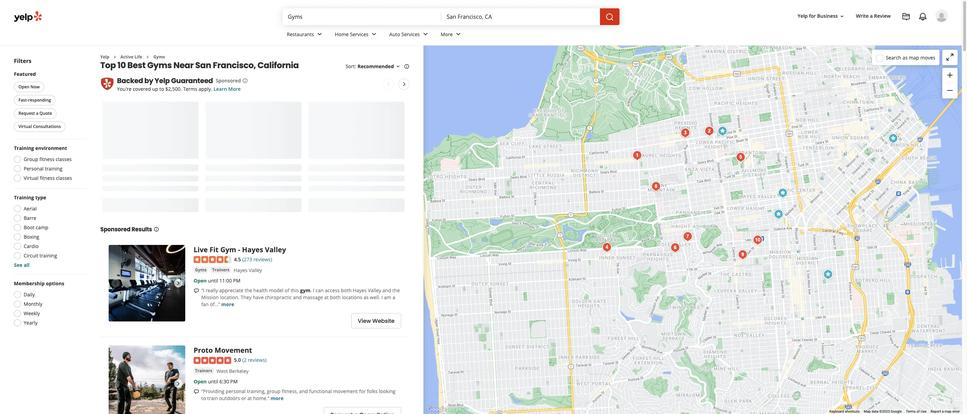 Task type: locate. For each thing, give the bounding box(es) containing it.
gyms link right the life
[[153, 54, 165, 60]]

1 vertical spatial live fit gym - hayes valley image
[[109, 245, 185, 322]]

until up really
[[208, 278, 218, 285]]

0 vertical spatial map
[[910, 54, 920, 61]]

more link down location.
[[221, 302, 234, 308]]

sponsored for sponsored
[[216, 78, 241, 84]]

1 vertical spatial 16 info v2 image
[[242, 78, 248, 84]]

3 option group from the top
[[12, 281, 86, 329]]

pm right "6:30"
[[230, 379, 238, 386]]

1 vertical spatial to
[[201, 396, 206, 402]]

0 vertical spatial fitness
[[39, 156, 54, 163]]

option group
[[12, 145, 86, 184], [12, 194, 86, 269], [12, 281, 86, 329]]

the up they
[[245, 288, 252, 294]]

apply.
[[199, 86, 212, 92]]

1 vertical spatial slideshow element
[[109, 346, 185, 415]]

0 horizontal spatial i
[[313, 288, 315, 294]]

4.5 link
[[234, 256, 241, 263]]

valley up (273 reviews) link
[[265, 245, 286, 255]]

all
[[24, 262, 30, 269]]

0 vertical spatial both
[[341, 288, 352, 294]]

gyms right the life
[[153, 54, 165, 60]]

i
[[313, 288, 315, 294], [382, 295, 383, 301]]

california
[[258, 60, 299, 71]]

1 vertical spatial previous image
[[112, 380, 120, 389]]

hayes up (273 reviews) link
[[242, 245, 263, 255]]

trainers for the top trainers button
[[212, 267, 230, 273]]

the
[[245, 288, 252, 294], [393, 288, 400, 294]]

1 vertical spatial training
[[14, 194, 34, 201]]

trainers link
[[211, 267, 231, 274], [194, 368, 214, 375]]

16 chevron down v2 image
[[396, 64, 401, 69]]

and down this
[[293, 295, 302, 301]]

reviews) right (2
[[248, 357, 267, 364]]

services for auto services
[[402, 31, 420, 37]]

0 vertical spatial i
[[313, 288, 315, 294]]

training up virtual fitness classes
[[45, 166, 62, 172]]

francisco,
[[213, 60, 256, 71]]

24 chevron down v2 image left "auto" at the top left
[[370, 30, 378, 38]]

0 vertical spatial terms
[[183, 86, 197, 92]]

virtual down personal
[[24, 175, 38, 182]]

1 vertical spatial yelp
[[100, 54, 109, 60]]

24 chevron down v2 image inside home services link
[[370, 30, 378, 38]]

services left 24 chevron down v2 image
[[402, 31, 420, 37]]

1 previous image from the top
[[112, 279, 120, 288]]

0 vertical spatial valley
[[265, 245, 286, 255]]

live fit gym - hayes valley image
[[776, 186, 790, 200], [109, 245, 185, 322]]

of left this
[[285, 288, 290, 294]]

1 horizontal spatial map
[[945, 410, 952, 414]]

1 option group from the top
[[12, 145, 86, 184]]

and up am
[[383, 288, 391, 294]]

backed by yelp guaranteed
[[117, 76, 213, 86]]

more down group
[[271, 396, 284, 402]]

search image
[[606, 13, 614, 21]]

1 vertical spatial sponsored
[[100, 226, 131, 234]]

circuit
[[24, 253, 38, 259]]

24 chevron down v2 image right restaurants
[[316, 30, 324, 38]]

1 until from the top
[[208, 278, 218, 285]]

1 vertical spatial of
[[917, 410, 920, 414]]

trainers for trainers button to the bottom
[[195, 368, 212, 374]]

slideshow element for live
[[109, 245, 185, 322]]

personal
[[226, 389, 246, 395]]

map left error
[[945, 410, 952, 414]]

virtual for virtual consultations
[[18, 124, 32, 130]]

responding
[[28, 97, 51, 103]]

live fit gym - cole valley image
[[669, 241, 683, 255]]

as left well.
[[364, 295, 369, 301]]

training up aerial
[[14, 194, 34, 201]]

0 vertical spatial until
[[208, 278, 218, 285]]

a inside . i can access both hayes valley and the mission location. they have chiropractic and massage at both locations as well. i am a fan of…"
[[393, 295, 396, 301]]

weekly
[[24, 311, 40, 317]]

sponsored up learn more link
[[216, 78, 241, 84]]

1 vertical spatial as
[[364, 295, 369, 301]]

virtual down request
[[18, 124, 32, 130]]

0 horizontal spatial sponsored
[[100, 226, 131, 234]]

1 none field from the left
[[288, 13, 436, 21]]

Near text field
[[447, 13, 595, 21]]

0 vertical spatial live fit gym - hayes valley image
[[776, 186, 790, 200]]

fitness up personal training
[[39, 156, 54, 163]]

map for moves
[[910, 54, 920, 61]]

16 info v2 image down francisco,
[[242, 78, 248, 84]]

a right 'write'
[[871, 13, 874, 19]]

gym
[[221, 245, 236, 255]]

and
[[383, 288, 391, 294], [293, 295, 302, 301], [299, 389, 308, 395]]

0 vertical spatial for
[[810, 13, 817, 19]]

more right 24 chevron down v2 image
[[441, 31, 453, 37]]

barre
[[24, 215, 36, 222]]

i left am
[[382, 295, 383, 301]]

of left use at the bottom right of page
[[917, 410, 920, 414]]

1 vertical spatial valley
[[249, 267, 262, 274]]

pm right 11:00
[[233, 278, 241, 285]]

0 vertical spatial 16 info v2 image
[[404, 64, 410, 69]]

16 chevron right v2 image for active life
[[112, 54, 118, 60]]

a for write
[[871, 13, 874, 19]]

business categories element
[[281, 25, 949, 45]]

for inside button
[[810, 13, 817, 19]]

trainers button
[[211, 267, 231, 274], [194, 368, 214, 375]]

gyms link
[[153, 54, 165, 60], [194, 267, 208, 274]]

featured group
[[13, 71, 86, 133]]

1 horizontal spatial i
[[382, 295, 383, 301]]

group
[[943, 68, 958, 99]]

well.
[[370, 295, 380, 301]]

2 horizontal spatial valley
[[368, 288, 381, 294]]

restaurants
[[287, 31, 314, 37]]

valley down the (273 reviews)
[[249, 267, 262, 274]]

membership
[[14, 281, 45, 287]]

none field near
[[447, 13, 595, 21]]

1 horizontal spatial 16 chevron right v2 image
[[145, 54, 151, 60]]

west berkeley
[[217, 368, 249, 375]]

None field
[[288, 13, 436, 21], [447, 13, 595, 21]]

until up "providing on the bottom left of page
[[208, 379, 218, 386]]

trainers down the 5 star rating image
[[195, 368, 212, 374]]

0 horizontal spatial at
[[248, 396, 252, 402]]

1 vertical spatial terms
[[907, 410, 916, 414]]

reviews) right the (273
[[254, 256, 272, 263]]

0 vertical spatial reviews)
[[254, 256, 272, 263]]

virtual inside button
[[18, 124, 32, 130]]

gym
[[300, 288, 311, 294]]

and right fitness,
[[299, 389, 308, 395]]

more right 'learn'
[[228, 86, 241, 92]]

the up the website
[[393, 288, 400, 294]]

0 vertical spatial of
[[285, 288, 290, 294]]

map region
[[393, 0, 968, 415]]

trainers button up open until 11:00 pm
[[211, 267, 231, 274]]

2 vertical spatial open
[[194, 379, 207, 386]]

16 chevron right v2 image
[[112, 54, 118, 60], [145, 54, 151, 60]]

2 slideshow element from the top
[[109, 346, 185, 415]]

0 horizontal spatial 24 chevron down v2 image
[[316, 30, 324, 38]]

hayes up the locations
[[353, 288, 367, 294]]

0 vertical spatial 16 speech v2 image
[[194, 289, 199, 294]]

as right search
[[903, 54, 908, 61]]

16 chevron right v2 image right yelp link
[[112, 54, 118, 60]]

for left "folks"
[[359, 389, 366, 395]]

1 training from the top
[[14, 145, 34, 152]]

1 vertical spatial map
[[945, 410, 952, 414]]

open until 11:00 pm
[[194, 278, 241, 285]]

5.0 link
[[234, 357, 241, 364]]

proto movement image
[[109, 346, 185, 415]]

classes for group fitness classes
[[56, 156, 72, 163]]

fit
[[210, 245, 219, 255]]

a right report
[[943, 410, 945, 414]]

1 vertical spatial pm
[[230, 379, 238, 386]]

1 vertical spatial next image
[[174, 380, 183, 389]]

training right circuit
[[40, 253, 57, 259]]

1 vertical spatial classes
[[56, 175, 72, 182]]

chiropractic
[[265, 295, 292, 301]]

24 chevron down v2 image
[[316, 30, 324, 38], [370, 30, 378, 38], [455, 30, 463, 38]]

1 the from the left
[[245, 288, 252, 294]]

1 horizontal spatial services
[[402, 31, 420, 37]]

16 speech v2 image for proto
[[194, 390, 199, 395]]

for left business
[[810, 13, 817, 19]]

both up the locations
[[341, 288, 352, 294]]

this
[[291, 288, 299, 294]]

2 none field from the left
[[447, 13, 595, 21]]

16 speech v2 image
[[194, 289, 199, 294], [194, 390, 199, 395]]

until for fit
[[208, 278, 218, 285]]

1 horizontal spatial to
[[201, 396, 206, 402]]

1 vertical spatial option group
[[12, 194, 86, 269]]

2 vertical spatial valley
[[368, 288, 381, 294]]

sunset gym image
[[600, 241, 614, 255]]

0 vertical spatial yelp
[[798, 13, 808, 19]]

16 info v2 image
[[154, 227, 159, 232]]

1 vertical spatial virtual
[[24, 175, 38, 182]]

sponsored left results
[[100, 226, 131, 234]]

1 vertical spatial training
[[40, 253, 57, 259]]

fitness sf - castro image
[[736, 248, 750, 262]]

0 vertical spatial slideshow element
[[109, 245, 185, 322]]

"i really appreciate the health model of this gym
[[201, 288, 311, 294]]

use
[[921, 410, 927, 414]]

2 the from the left
[[393, 288, 400, 294]]

1 horizontal spatial sponsored
[[216, 78, 241, 84]]

0 vertical spatial more
[[221, 302, 234, 308]]

0 vertical spatial gyms link
[[153, 54, 165, 60]]

16 info v2 image
[[404, 64, 410, 69], [242, 78, 248, 84]]

previous image
[[112, 279, 120, 288], [112, 380, 120, 389]]

up
[[152, 86, 158, 92]]

0 vertical spatial as
[[903, 54, 908, 61]]

valley inside . i can access both hayes valley and the mission location. they have chiropractic and massage at both locations as well. i am a fan of…"
[[368, 288, 381, 294]]

terms left apply.
[[183, 86, 197, 92]]

near
[[174, 60, 194, 71]]

to left train
[[201, 396, 206, 402]]

yelp left 10
[[100, 54, 109, 60]]

"i
[[201, 288, 205, 294]]

slideshow element
[[109, 245, 185, 322], [109, 346, 185, 415]]

virtual fitness classes
[[24, 175, 72, 182]]

1 horizontal spatial more
[[441, 31, 453, 37]]

0 vertical spatial training
[[14, 145, 34, 152]]

training,
[[247, 389, 266, 395]]

1 vertical spatial and
[[293, 295, 302, 301]]

website
[[373, 317, 395, 326]]

gyms link down 4.5 star rating image
[[194, 267, 208, 274]]

a for report
[[943, 410, 945, 414]]

bodyvolve image
[[822, 268, 836, 282]]

0 horizontal spatial services
[[350, 31, 369, 37]]

covered
[[133, 86, 151, 92]]

home."
[[253, 396, 270, 402]]

16 speech v2 image left "i
[[194, 289, 199, 294]]

zoom out image
[[947, 87, 955, 95]]

home services link
[[330, 25, 384, 45]]

0 vertical spatial sponsored
[[216, 78, 241, 84]]

2 until from the top
[[208, 379, 218, 386]]

recommended button
[[358, 63, 401, 70]]

0 horizontal spatial of
[[285, 288, 290, 294]]

a right am
[[393, 295, 396, 301]]

"providing
[[201, 389, 225, 395]]

1 horizontal spatial gyms link
[[194, 267, 208, 274]]

map
[[864, 410, 871, 414]]

services right home
[[350, 31, 369, 37]]

0 horizontal spatial the
[[245, 288, 252, 294]]

16 info v2 image right 16 chevron down v2 icon
[[404, 64, 410, 69]]

can
[[316, 288, 324, 294]]

2 24 chevron down v2 image from the left
[[370, 30, 378, 38]]

services
[[350, 31, 369, 37], [402, 31, 420, 37]]

map left moves
[[910, 54, 920, 61]]

trainers up open until 11:00 pm
[[212, 267, 230, 273]]

4.5 star rating image
[[194, 257, 231, 264]]

24 chevron down v2 image inside restaurants link
[[316, 30, 324, 38]]

personal training
[[24, 166, 62, 172]]

1 services from the left
[[350, 31, 369, 37]]

a
[[871, 13, 874, 19], [36, 110, 38, 116], [393, 295, 396, 301], [943, 410, 945, 414]]

(273
[[243, 256, 252, 263]]

open up "i
[[194, 278, 207, 285]]

0 horizontal spatial more
[[221, 302, 234, 308]]

open left now on the left of the page
[[18, 84, 29, 90]]

1 horizontal spatial for
[[810, 13, 817, 19]]

fitness for virtual
[[40, 175, 55, 182]]

24 chevron down v2 image right 24 chevron down v2 image
[[455, 30, 463, 38]]

2 horizontal spatial 24 chevron down v2 image
[[455, 30, 463, 38]]

"providing personal training, group fitness, and functional movement for folks looking to train outdoors or at home."
[[201, 389, 396, 402]]

2 previous image from the top
[[112, 380, 120, 389]]

as inside . i can access both hayes valley and the mission location. they have chiropractic and massage at both locations as well. i am a fan of…"
[[364, 295, 369, 301]]

Find text field
[[288, 13, 436, 21]]

personal
[[24, 166, 44, 172]]

map for error
[[945, 410, 952, 414]]

0 vertical spatial classes
[[56, 156, 72, 163]]

2 training from the top
[[14, 194, 34, 201]]

0 horizontal spatial valley
[[249, 267, 262, 274]]

training
[[45, 166, 62, 172], [40, 253, 57, 259]]

classes down environment
[[56, 156, 72, 163]]

trainers link down the 5 star rating image
[[194, 368, 214, 375]]

fitness down personal training
[[40, 175, 55, 182]]

16 speech v2 image left "providing on the bottom left of page
[[194, 390, 199, 395]]

report
[[931, 410, 942, 414]]

a inside button
[[36, 110, 38, 116]]

2 vertical spatial hayes
[[353, 288, 367, 294]]

yelp for yelp link
[[100, 54, 109, 60]]

0 vertical spatial pm
[[233, 278, 241, 285]]

1 vertical spatial more
[[228, 86, 241, 92]]

1 slideshow element from the top
[[109, 245, 185, 322]]

1 horizontal spatial next image
[[401, 80, 409, 89]]

24 chevron down v2 image
[[422, 30, 430, 38]]

None search field
[[282, 8, 621, 25]]

search
[[887, 54, 902, 61]]

to right up
[[160, 86, 164, 92]]

0 vertical spatial trainers button
[[211, 267, 231, 274]]

both down access
[[330, 295, 341, 301]]

2 option group from the top
[[12, 194, 86, 269]]

1 horizontal spatial none field
[[447, 13, 595, 21]]

3 24 chevron down v2 image from the left
[[455, 30, 463, 38]]

group
[[267, 389, 281, 395]]

yelp left business
[[798, 13, 808, 19]]

really
[[206, 288, 218, 294]]

1 horizontal spatial 16 info v2 image
[[404, 64, 410, 69]]

open for live
[[194, 278, 207, 285]]

1 vertical spatial hayes
[[234, 267, 248, 274]]

gyms down 4.5 star rating image
[[195, 267, 207, 273]]

terms left use at the bottom right of page
[[907, 410, 916, 414]]

0 vertical spatial option group
[[12, 145, 86, 184]]

review
[[875, 13, 891, 19]]

have
[[253, 295, 264, 301]]

more link
[[221, 302, 234, 308], [271, 396, 284, 402]]

movement
[[215, 346, 252, 356]]

training for aerial
[[14, 194, 34, 201]]

2 services from the left
[[402, 31, 420, 37]]

training up group
[[14, 145, 34, 152]]

2 16 speech v2 image from the top
[[194, 390, 199, 395]]

0 vertical spatial training
[[45, 166, 62, 172]]

at inside "providing personal training, group fitness, and functional movement for folks looking to train outdoors or at home."
[[248, 396, 252, 402]]

search as map moves
[[887, 54, 936, 61]]

a left quote
[[36, 110, 38, 116]]

next image
[[401, 80, 409, 89], [174, 380, 183, 389]]

6:30
[[220, 379, 229, 386]]

trainers button down the 5 star rating image
[[194, 368, 214, 375]]

open until 6:30 pm
[[194, 379, 238, 386]]

virtual
[[18, 124, 32, 130], [24, 175, 38, 182]]

0 horizontal spatial 16 info v2 image
[[242, 78, 248, 84]]

(2 reviews) link
[[243, 357, 267, 364]]

valley up well.
[[368, 288, 381, 294]]

coach junior concept image
[[716, 124, 730, 138]]

training for personal training
[[45, 166, 62, 172]]

1 vertical spatial gyms link
[[194, 267, 208, 274]]

virtual inside option group
[[24, 175, 38, 182]]

trainers link up open until 11:00 pm
[[211, 267, 231, 274]]

24 chevron down v2 image inside more link
[[455, 30, 463, 38]]

fast-responding
[[18, 97, 51, 103]]

more down location.
[[221, 302, 234, 308]]

2 vertical spatial and
[[299, 389, 308, 395]]

more link down group
[[271, 396, 284, 402]]

2 16 chevron right v2 image from the left
[[145, 54, 151, 60]]

custom fit personal training & nutrition image
[[772, 208, 786, 221]]

1 vertical spatial open
[[194, 278, 207, 285]]

gyms
[[153, 54, 165, 60], [147, 60, 172, 71], [195, 267, 207, 273]]

1 horizontal spatial terms
[[907, 410, 916, 414]]

1 16 chevron right v2 image from the left
[[112, 54, 118, 60]]

0 vertical spatial at
[[324, 295, 329, 301]]

yelp inside button
[[798, 13, 808, 19]]

open up "providing on the bottom left of page
[[194, 379, 207, 386]]

home services
[[335, 31, 369, 37]]

live fit gym - hayes valley
[[194, 245, 286, 255]]

at down access
[[324, 295, 329, 301]]

pm
[[233, 278, 241, 285], [230, 379, 238, 386]]

16 chevron right v2 image right the life
[[145, 54, 151, 60]]

outdoors
[[219, 396, 240, 402]]

i right .
[[313, 288, 315, 294]]

1 16 speech v2 image from the top
[[194, 289, 199, 294]]

virtual consultations
[[18, 124, 61, 130]]

classes down personal training
[[56, 175, 72, 182]]

1 vertical spatial trainers
[[195, 368, 212, 374]]

yelp link
[[100, 54, 109, 60]]

san
[[195, 60, 211, 71]]

yearly
[[24, 320, 38, 327]]

1 24 chevron down v2 image from the left
[[316, 30, 324, 38]]

1 vertical spatial fitness
[[40, 175, 55, 182]]

1 horizontal spatial 24 chevron down v2 image
[[370, 30, 378, 38]]

0 horizontal spatial to
[[160, 86, 164, 92]]

hayes down 4.5
[[234, 267, 248, 274]]

reviews)
[[254, 256, 272, 263], [248, 357, 267, 364]]

1 vertical spatial for
[[359, 389, 366, 395]]

fitness
[[39, 156, 54, 163], [40, 175, 55, 182]]

0 horizontal spatial for
[[359, 389, 366, 395]]

view website link
[[351, 314, 401, 329]]

at right or
[[248, 396, 252, 402]]



Task type: vqa. For each thing, say whether or not it's contained in the screenshot.
leftmost "More"
yes



Task type: describe. For each thing, give the bounding box(es) containing it.
keyboard
[[830, 410, 845, 414]]

16 chevron down v2 image
[[840, 13, 845, 19]]

previous image
[[385, 80, 393, 89]]

health
[[254, 288, 268, 294]]

tyler b. image
[[936, 9, 949, 22]]

fitness,
[[282, 389, 298, 395]]

auto services link
[[384, 25, 435, 45]]

group
[[24, 156, 38, 163]]

at inside . i can access both hayes valley and the mission location. they have chiropractic and massage at both locations as well. i am a fan of…"
[[324, 295, 329, 301]]

fast-
[[18, 97, 28, 103]]

circuit training
[[24, 253, 57, 259]]

none field find
[[288, 13, 436, 21]]

request
[[18, 110, 35, 116]]

quote
[[40, 110, 52, 116]]

pm for fit
[[233, 278, 241, 285]]

see all button
[[14, 262, 30, 269]]

training type
[[14, 194, 46, 201]]

more for the top more link
[[221, 302, 234, 308]]

1 vertical spatial both
[[330, 295, 341, 301]]

1 horizontal spatial more link
[[271, 396, 284, 402]]

see all
[[14, 262, 30, 269]]

option group containing training type
[[12, 194, 86, 269]]

0 vertical spatial to
[[160, 86, 164, 92]]

fast-responding button
[[14, 95, 55, 106]]

life
[[135, 54, 142, 60]]

environment
[[35, 145, 67, 152]]

strength fit image
[[887, 132, 901, 146]]

data
[[872, 410, 879, 414]]

projects image
[[903, 13, 911, 21]]

training for circuit training
[[40, 253, 57, 259]]

16 info v2 image for backed by yelp guaranteed
[[242, 78, 248, 84]]

slideshow element for proto
[[109, 346, 185, 415]]

(273 reviews)
[[243, 256, 272, 263]]

location.
[[220, 295, 240, 301]]

services for home services
[[350, 31, 369, 37]]

1 vertical spatial i
[[382, 295, 383, 301]]

24 chevron down v2 image for restaurants
[[316, 30, 324, 38]]

a for request
[[36, 110, 38, 116]]

restaurants link
[[281, 25, 330, 45]]

learn
[[214, 86, 227, 92]]

of…"
[[210, 302, 220, 308]]

live fit gym - castro image
[[751, 233, 765, 247]]

1 vertical spatial trainers button
[[194, 368, 214, 375]]

10
[[118, 60, 126, 71]]

report a map error link
[[931, 410, 960, 414]]

cardio
[[24, 243, 39, 250]]

the firm sf image
[[681, 230, 695, 244]]

to inside "providing personal training, group fitness, and functional movement for folks looking to train outdoors or at home."
[[201, 396, 206, 402]]

request a quote button
[[14, 108, 57, 119]]

16 info v2 image for top 10 best gyms near san francisco, california
[[404, 64, 410, 69]]

option group containing membership options
[[12, 281, 86, 329]]

0 horizontal spatial terms
[[183, 86, 197, 92]]

zoom in image
[[947, 71, 955, 79]]

more for more link to the right
[[271, 396, 284, 402]]

1 horizontal spatial as
[[903, 54, 908, 61]]

west
[[217, 368, 228, 375]]

options
[[46, 281, 64, 287]]

user actions element
[[793, 9, 958, 52]]

auto services
[[390, 31, 420, 37]]

open inside button
[[18, 84, 29, 90]]

previous image for proto movement
[[112, 380, 120, 389]]

5 star rating image
[[194, 358, 231, 365]]

16 speech v2 image for live
[[194, 289, 199, 294]]

locations
[[342, 295, 363, 301]]

write a review link
[[854, 10, 894, 22]]

best
[[127, 60, 146, 71]]

virtual for virtual fitness classes
[[24, 175, 38, 182]]

boot
[[24, 224, 34, 231]]

write
[[857, 13, 869, 19]]

active life
[[121, 54, 142, 60]]

live
[[194, 245, 208, 255]]

open now
[[18, 84, 40, 90]]

business
[[818, 13, 838, 19]]

jewish community center of san francisco - jccsf image
[[679, 126, 693, 140]]

google
[[891, 410, 902, 414]]

24 chevron down v2 image for more
[[455, 30, 463, 38]]

previous image for live fit gym - hayes valley
[[112, 279, 120, 288]]

yelp for yelp for business
[[798, 13, 808, 19]]

for inside "providing personal training, group fitness, and functional movement for folks looking to train outdoors or at home."
[[359, 389, 366, 395]]

camp
[[36, 224, 48, 231]]

-
[[238, 245, 240, 255]]

learn more link
[[214, 86, 241, 92]]

membership options
[[14, 281, 64, 287]]

am
[[384, 295, 392, 301]]

training for group fitness classes
[[14, 145, 34, 152]]

you're covered up to $2,500. terms apply. learn more
[[117, 86, 241, 92]]

results
[[132, 226, 152, 234]]

view
[[358, 317, 371, 326]]

0 vertical spatial and
[[383, 288, 391, 294]]

view website
[[358, 317, 395, 326]]

monthly
[[24, 301, 42, 308]]

yelp guaranteed
[[155, 76, 213, 86]]

filters
[[14, 57, 31, 65]]

moves
[[921, 54, 936, 61]]

0 vertical spatial next image
[[401, 80, 409, 89]]

next image
[[174, 279, 183, 288]]

fitness sf - fillmore image
[[734, 150, 748, 164]]

(273 reviews) link
[[243, 256, 272, 263]]

or
[[241, 396, 246, 402]]

terms of use link
[[907, 410, 927, 414]]

live fit gym - inner richmond image
[[631, 149, 645, 163]]

and inside "providing personal training, group fitness, and functional movement for folks looking to train outdoors or at home."
[[299, 389, 308, 395]]

the inside . i can access both hayes valley and the mission location. they have chiropractic and massage at both locations as well. i am a fan of…"
[[393, 288, 400, 294]]

backed
[[117, 76, 143, 86]]

appreciate
[[219, 288, 244, 294]]

(2
[[243, 357, 247, 364]]

boot camp
[[24, 224, 48, 231]]

until for movement
[[208, 379, 218, 386]]

expand map image
[[947, 53, 955, 61]]

1 vertical spatial trainers link
[[194, 368, 214, 375]]

see
[[14, 262, 22, 269]]

0 vertical spatial trainers link
[[211, 267, 231, 274]]

(2 reviews)
[[243, 357, 267, 364]]

terms of use
[[907, 410, 927, 414]]

reviews) for proto movement
[[248, 357, 267, 364]]

more link
[[435, 25, 468, 45]]

active life link
[[121, 54, 142, 60]]

proto movement
[[194, 346, 252, 356]]

open now button
[[14, 82, 44, 92]]

you're
[[117, 86, 132, 92]]

5.0
[[234, 357, 241, 364]]

pm for movement
[[230, 379, 238, 386]]

0 vertical spatial hayes
[[242, 245, 263, 255]]

11:00
[[220, 278, 232, 285]]

reviews) for live fit gym - hayes valley
[[254, 256, 272, 263]]

gyms inside gyms "button"
[[195, 267, 207, 273]]

.
[[311, 288, 312, 294]]

. i can access both hayes valley and the mission location. they have chiropractic and massage at both locations as well. i am a fan of…"
[[201, 288, 400, 308]]

functional
[[309, 389, 332, 395]]

proto
[[194, 346, 213, 356]]

google image
[[426, 406, 449, 415]]

more inside more link
[[441, 31, 453, 37]]

boxing
[[24, 234, 39, 240]]

virtual consultations button
[[14, 122, 65, 132]]

sponsored for sponsored results
[[100, 226, 131, 234]]

gyms up the backed by yelp guaranteed at the left of page
[[147, 60, 172, 71]]

open for proto
[[194, 379, 207, 386]]

©2023
[[880, 410, 891, 414]]

top
[[100, 60, 116, 71]]

fitness for group
[[39, 156, 54, 163]]

access
[[325, 288, 340, 294]]

koret health and recreation center image
[[650, 180, 664, 194]]

1 horizontal spatial of
[[917, 410, 920, 414]]

0 horizontal spatial live fit gym - hayes valley image
[[109, 245, 185, 322]]

proto movement link
[[194, 346, 252, 356]]

fan
[[201, 302, 209, 308]]

24 chevron down v2 image for home services
[[370, 30, 378, 38]]

the yard image
[[703, 124, 717, 138]]

option group containing training environment
[[12, 145, 86, 184]]

notifications image
[[919, 13, 928, 21]]

1 horizontal spatial live fit gym - hayes valley image
[[776, 186, 790, 200]]

0 horizontal spatial gyms link
[[153, 54, 165, 60]]

1 horizontal spatial valley
[[265, 245, 286, 255]]

classes for virtual fitness classes
[[56, 175, 72, 182]]

hayes inside . i can access both hayes valley and the mission location. they have chiropractic and massage at both locations as well. i am a fan of…"
[[353, 288, 367, 294]]

sort:
[[346, 63, 356, 70]]

16 chevron right v2 image for gyms
[[145, 54, 151, 60]]

folks
[[367, 389, 378, 395]]

0 vertical spatial more link
[[221, 302, 234, 308]]

jccsf - helen diller family preschool image
[[679, 126, 693, 140]]



